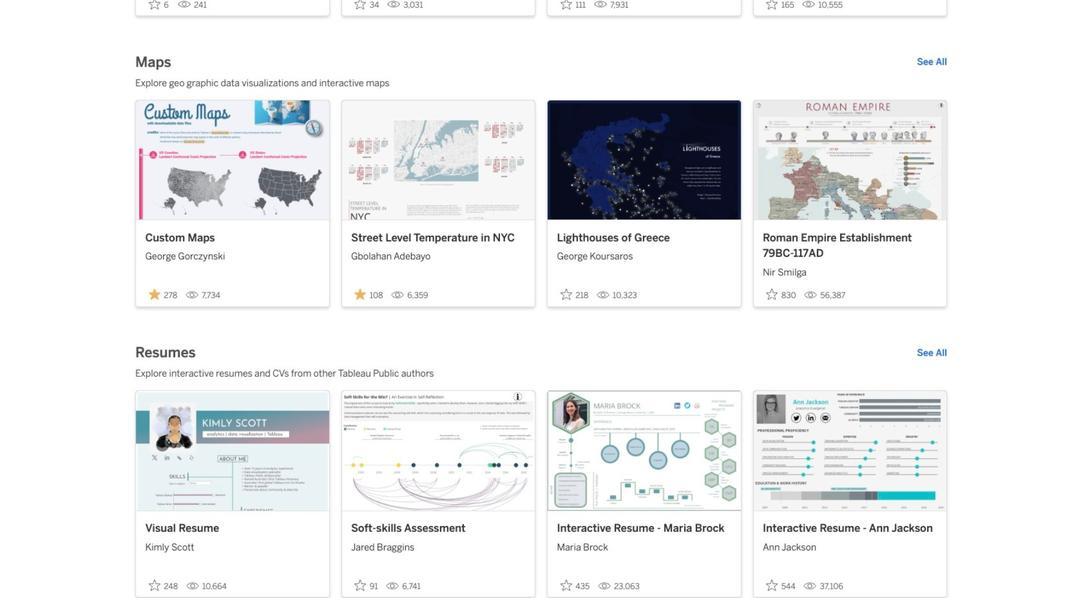 Task type: vqa. For each thing, say whether or not it's contained in the screenshot.
Explore interactive resumes and CVs from other Tableau Public authors element
yes



Task type: describe. For each thing, give the bounding box(es) containing it.
explore geo graphic data visualizations and interactive maps element
[[135, 76, 948, 90]]

explore interactive resumes and cvs from other tableau public authors element
[[135, 368, 948, 382]]

maps heading
[[135, 53, 171, 72]]

2 remove favorite button from the left
[[351, 286, 387, 304]]

see all resumes element
[[918, 347, 948, 361]]

1 remove favorite button from the left
[[145, 286, 181, 304]]

resumes heading
[[135, 344, 196, 363]]

see all maps element
[[918, 56, 948, 69]]



Task type: locate. For each thing, give the bounding box(es) containing it.
0 horizontal spatial remove favorite button
[[145, 286, 181, 304]]

add favorite image
[[355, 0, 366, 9], [561, 0, 572, 9], [561, 289, 572, 301], [767, 580, 778, 592]]

remove favorite image
[[149, 289, 160, 301]]

1 horizontal spatial remove favorite button
[[351, 286, 387, 304]]

Add Favorite button
[[145, 0, 173, 13], [351, 0, 383, 13], [557, 0, 590, 13], [763, 0, 798, 13], [557, 286, 592, 304], [763, 286, 800, 304], [145, 577, 182, 596], [351, 577, 382, 596], [557, 577, 593, 596], [763, 577, 800, 596]]

add favorite image
[[149, 0, 160, 9], [767, 0, 778, 9], [767, 289, 778, 301], [149, 580, 160, 592], [355, 580, 366, 592], [561, 580, 572, 592]]

workbook thumbnail image
[[136, 100, 329, 220], [342, 100, 535, 220], [548, 100, 741, 220], [754, 100, 947, 220], [136, 391, 329, 511], [342, 391, 535, 511], [548, 391, 741, 511], [754, 391, 947, 511]]

remove favorite image
[[355, 289, 366, 301]]

Remove Favorite button
[[145, 286, 181, 304], [351, 286, 387, 304]]



